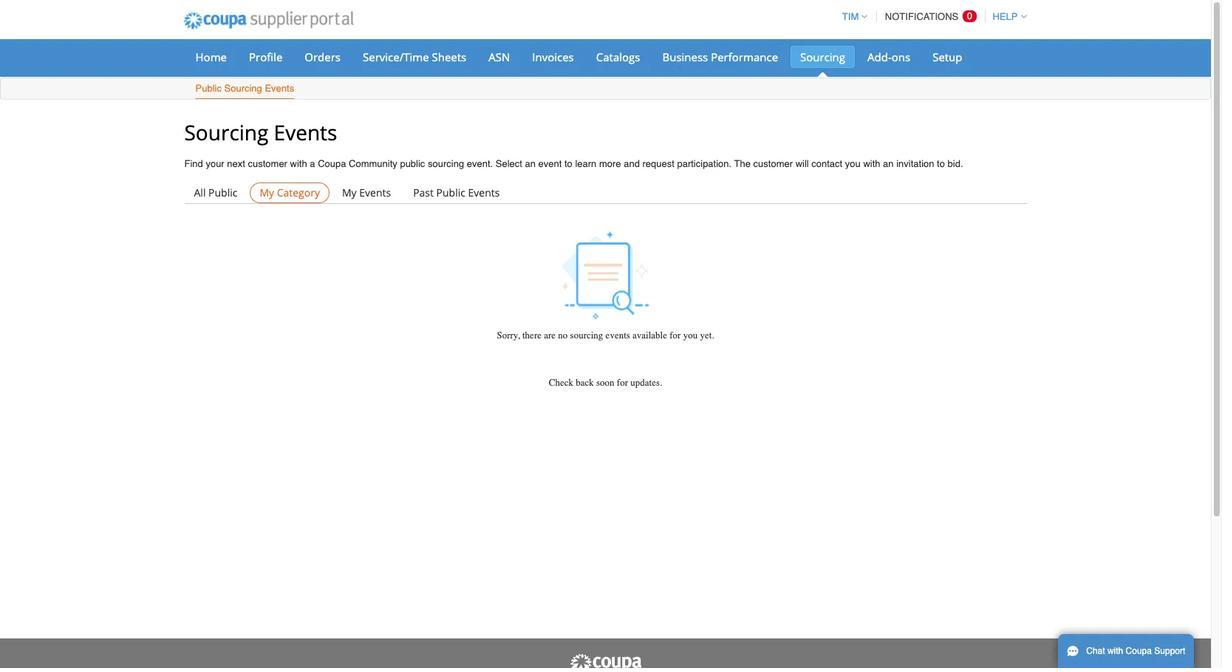 Task type: vqa. For each thing, say whether or not it's contained in the screenshot.
the RFI associated with 10/24/23 02:00 PM UTC
no



Task type: describe. For each thing, give the bounding box(es) containing it.
my events link
[[333, 183, 401, 204]]

navigation containing notifications 0
[[836, 2, 1027, 31]]

performance
[[711, 50, 778, 64]]

the
[[734, 158, 751, 169]]

will
[[796, 158, 809, 169]]

2 customer from the left
[[754, 158, 793, 169]]

1 vertical spatial sourcing
[[224, 83, 262, 94]]

events down community
[[359, 186, 391, 200]]

sourcing for sourcing
[[801, 50, 846, 64]]

public for all
[[208, 186, 238, 200]]

past public events
[[413, 186, 500, 200]]

event
[[539, 158, 562, 169]]

sourcing events
[[184, 118, 337, 146]]

back
[[576, 377, 594, 388]]

check back soon for updates.
[[549, 377, 662, 388]]

notifications 0
[[885, 10, 973, 22]]

ons
[[892, 50, 911, 64]]

1 to from the left
[[565, 158, 573, 169]]

setup link
[[923, 46, 972, 68]]

next
[[227, 158, 245, 169]]

category
[[277, 186, 320, 200]]

invoices
[[532, 50, 574, 64]]

there
[[523, 330, 542, 341]]

invitation
[[897, 158, 935, 169]]

learn
[[575, 158, 597, 169]]

events up a
[[274, 118, 337, 146]]

public
[[400, 158, 425, 169]]

0 horizontal spatial you
[[683, 330, 698, 341]]

my events
[[342, 186, 391, 200]]

find your next customer with a coupa community public sourcing event. select an event to learn more and request participation. the customer will contact you with an invitation to bid.
[[184, 158, 964, 169]]

bid.
[[948, 158, 964, 169]]

setup
[[933, 50, 963, 64]]

sorry, there are no sourcing events available for you yet.
[[497, 330, 714, 341]]

public sourcing events
[[196, 83, 294, 94]]

your
[[206, 158, 224, 169]]

tab list containing all public
[[184, 183, 1027, 204]]

my category link
[[250, 183, 330, 204]]

catalogs link
[[587, 46, 650, 68]]

0 vertical spatial coupa supplier portal image
[[173, 2, 364, 39]]

request
[[643, 158, 675, 169]]

all public link
[[184, 183, 247, 204]]

invoices link
[[523, 46, 584, 68]]

no
[[558, 330, 568, 341]]

profile
[[249, 50, 283, 64]]

business performance link
[[653, 46, 788, 68]]

all
[[194, 186, 206, 200]]

more
[[599, 158, 621, 169]]

1 horizontal spatial coupa supplier portal image
[[569, 653, 643, 668]]

business performance
[[663, 50, 778, 64]]

past public events link
[[404, 183, 510, 204]]

check
[[549, 377, 574, 388]]



Task type: locate. For each thing, give the bounding box(es) containing it.
sorry,
[[497, 330, 520, 341]]

to left bid.
[[937, 158, 945, 169]]

a
[[310, 158, 315, 169]]

1 my from the left
[[260, 186, 274, 200]]

service/time
[[363, 50, 429, 64]]

2 horizontal spatial with
[[1108, 646, 1124, 656]]

all public
[[194, 186, 238, 200]]

events down "profile"
[[265, 83, 294, 94]]

an left event
[[525, 158, 536, 169]]

0 vertical spatial you
[[845, 158, 861, 169]]

0 horizontal spatial sourcing
[[428, 158, 464, 169]]

to left learn
[[565, 158, 573, 169]]

customer right next
[[248, 158, 287, 169]]

public
[[196, 83, 222, 94], [208, 186, 238, 200], [437, 186, 466, 200]]

1 horizontal spatial to
[[937, 158, 945, 169]]

events
[[606, 330, 630, 341]]

asn link
[[479, 46, 520, 68]]

1 horizontal spatial sourcing
[[570, 330, 603, 341]]

home
[[196, 50, 227, 64]]

public sourcing events link
[[195, 80, 295, 99]]

0 horizontal spatial with
[[290, 158, 307, 169]]

sourcing down tim
[[801, 50, 846, 64]]

available
[[633, 330, 667, 341]]

customer left will
[[754, 158, 793, 169]]

community
[[349, 158, 398, 169]]

asn
[[489, 50, 510, 64]]

1 vertical spatial you
[[683, 330, 698, 341]]

select
[[496, 158, 523, 169]]

sourcing
[[428, 158, 464, 169], [570, 330, 603, 341]]

0 vertical spatial sourcing
[[428, 158, 464, 169]]

my down community
[[342, 186, 357, 200]]

you right contact
[[845, 158, 861, 169]]

my for my events
[[342, 186, 357, 200]]

my inside the my events link
[[342, 186, 357, 200]]

1 horizontal spatial my
[[342, 186, 357, 200]]

tim link
[[836, 11, 868, 22]]

you
[[845, 158, 861, 169], [683, 330, 698, 341]]

navigation
[[836, 2, 1027, 31]]

contact
[[812, 158, 843, 169]]

1 horizontal spatial coupa
[[1126, 646, 1152, 656]]

1 horizontal spatial customer
[[754, 158, 793, 169]]

yet.
[[700, 330, 714, 341]]

profile link
[[239, 46, 292, 68]]

sourcing
[[801, 50, 846, 64], [224, 83, 262, 94], [184, 118, 269, 146]]

are
[[544, 330, 556, 341]]

for right soon
[[617, 377, 628, 388]]

0 horizontal spatial an
[[525, 158, 536, 169]]

1 horizontal spatial an
[[883, 158, 894, 169]]

with
[[290, 158, 307, 169], [864, 158, 881, 169], [1108, 646, 1124, 656]]

help link
[[986, 11, 1027, 22]]

customer
[[248, 158, 287, 169], [754, 158, 793, 169]]

coupa right a
[[318, 158, 346, 169]]

my category
[[260, 186, 320, 200]]

public right past
[[437, 186, 466, 200]]

0 horizontal spatial my
[[260, 186, 274, 200]]

soon
[[597, 377, 615, 388]]

1 vertical spatial sourcing
[[570, 330, 603, 341]]

an
[[525, 158, 536, 169], [883, 158, 894, 169]]

with left a
[[290, 158, 307, 169]]

1 horizontal spatial for
[[670, 330, 681, 341]]

sourcing down profile link
[[224, 83, 262, 94]]

sourcing link
[[791, 46, 855, 68]]

2 my from the left
[[342, 186, 357, 200]]

1 horizontal spatial you
[[845, 158, 861, 169]]

add-
[[868, 50, 892, 64]]

help
[[993, 11, 1018, 22]]

sourcing for sourcing events
[[184, 118, 269, 146]]

0 horizontal spatial coupa
[[318, 158, 346, 169]]

service/time sheets
[[363, 50, 467, 64]]

for right available
[[670, 330, 681, 341]]

0 vertical spatial sourcing
[[801, 50, 846, 64]]

2 vertical spatial sourcing
[[184, 118, 269, 146]]

tim
[[843, 11, 859, 22]]

0
[[967, 10, 973, 21]]

coupa
[[318, 158, 346, 169], [1126, 646, 1152, 656]]

for
[[670, 330, 681, 341], [617, 377, 628, 388]]

business
[[663, 50, 708, 64]]

chat with coupa support button
[[1058, 634, 1195, 668]]

1 vertical spatial for
[[617, 377, 628, 388]]

my
[[260, 186, 274, 200], [342, 186, 357, 200]]

events
[[265, 83, 294, 94], [274, 118, 337, 146], [359, 186, 391, 200], [468, 186, 500, 200]]

an left invitation
[[883, 158, 894, 169]]

my for my category
[[260, 186, 274, 200]]

chat
[[1087, 646, 1105, 656]]

public right all
[[208, 186, 238, 200]]

my inside 'my category' link
[[260, 186, 274, 200]]

coupa left support in the bottom of the page
[[1126, 646, 1152, 656]]

2 an from the left
[[883, 158, 894, 169]]

updates.
[[631, 377, 662, 388]]

public for past
[[437, 186, 466, 200]]

my left category
[[260, 186, 274, 200]]

home link
[[186, 46, 237, 68]]

1 vertical spatial coupa supplier portal image
[[569, 653, 643, 668]]

participation.
[[677, 158, 732, 169]]

add-ons link
[[858, 46, 920, 68]]

2 to from the left
[[937, 158, 945, 169]]

0 vertical spatial for
[[670, 330, 681, 341]]

support
[[1155, 646, 1186, 656]]

and
[[624, 158, 640, 169]]

1 horizontal spatial with
[[864, 158, 881, 169]]

tab list
[[184, 183, 1027, 204]]

to
[[565, 158, 573, 169], [937, 158, 945, 169]]

1 customer from the left
[[248, 158, 287, 169]]

1 vertical spatial coupa
[[1126, 646, 1152, 656]]

orders link
[[295, 46, 350, 68]]

sourcing up next
[[184, 118, 269, 146]]

chat with coupa support
[[1087, 646, 1186, 656]]

public down home
[[196, 83, 222, 94]]

you left the yet.
[[683, 330, 698, 341]]

event.
[[467, 158, 493, 169]]

find
[[184, 158, 203, 169]]

sheets
[[432, 50, 467, 64]]

with left invitation
[[864, 158, 881, 169]]

0 horizontal spatial customer
[[248, 158, 287, 169]]

coupa supplier portal image
[[173, 2, 364, 39], [569, 653, 643, 668]]

coupa inside button
[[1126, 646, 1152, 656]]

service/time sheets link
[[353, 46, 476, 68]]

0 horizontal spatial coupa supplier portal image
[[173, 2, 364, 39]]

past
[[413, 186, 434, 200]]

notifications
[[885, 11, 959, 22]]

orders
[[305, 50, 341, 64]]

1 an from the left
[[525, 158, 536, 169]]

sourcing right no
[[570, 330, 603, 341]]

add-ons
[[868, 50, 911, 64]]

0 vertical spatial coupa
[[318, 158, 346, 169]]

0 horizontal spatial for
[[617, 377, 628, 388]]

sourcing up "past public events"
[[428, 158, 464, 169]]

with inside button
[[1108, 646, 1124, 656]]

events down event.
[[468, 186, 500, 200]]

with right chat
[[1108, 646, 1124, 656]]

catalogs
[[596, 50, 640, 64]]

0 horizontal spatial to
[[565, 158, 573, 169]]



